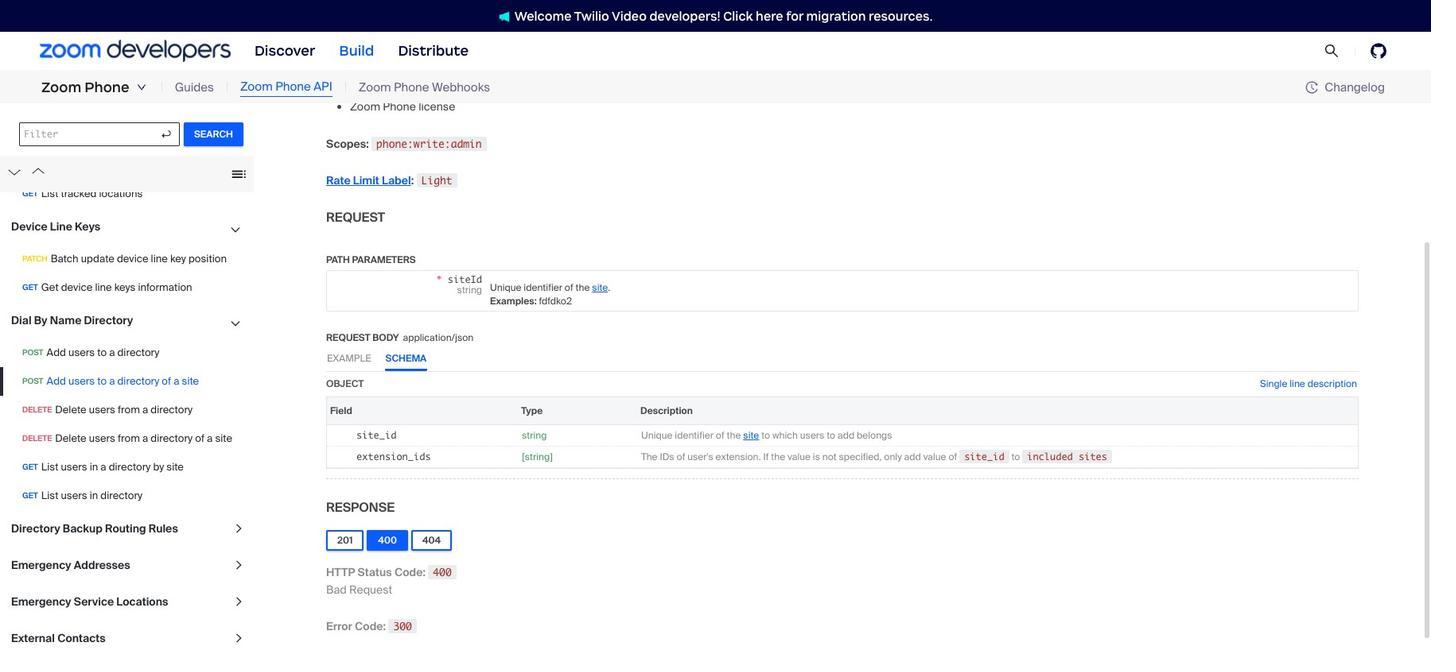 Task type: describe. For each thing, give the bounding box(es) containing it.
[
[[522, 451, 525, 464]]

http
[[326, 565, 355, 580]]

0 vertical spatial string
[[522, 429, 547, 442]]

welcome twilio video developers! click here for migration resources. link
[[483, 8, 949, 24]]

phone for zoom phone
[[85, 79, 129, 96]]

404
[[422, 534, 441, 547]]

zoom phone api
[[240, 79, 332, 95]]

400 inside http status code: 400 bad request
[[433, 566, 452, 579]]

field
[[330, 405, 352, 417]]

changelog
[[1325, 79, 1385, 95]]

request body application/json
[[326, 332, 474, 344]]

application/json
[[403, 332, 474, 344]]

line
[[1290, 378, 1305, 390]]

welcome
[[514, 8, 572, 23]]

guides
[[175, 79, 214, 95]]

zoom for zoom phone
[[41, 79, 81, 96]]

201 button
[[326, 530, 364, 551]]

notification image
[[499, 11, 514, 22]]

body
[[373, 332, 399, 344]]

down image
[[137, 83, 146, 92]]

click
[[723, 8, 753, 23]]

webhooks
[[432, 79, 490, 95]]

error code: 300
[[326, 620, 412, 634]]

type
[[521, 405, 543, 417]]

welcome twilio video developers! click here for migration resources.
[[514, 8, 933, 23]]

0 horizontal spatial code:
[[355, 620, 386, 634]]

single
[[1260, 378, 1288, 390]]

phone for zoom phone api
[[275, 79, 311, 95]]

zoom for zoom phone webhooks
[[359, 79, 391, 95]]

single line description
[[1260, 378, 1357, 390]]

phone for zoom phone webhooks
[[394, 79, 429, 95]]

bad
[[326, 583, 347, 597]]

object
[[326, 378, 364, 390]]



Task type: locate. For each thing, give the bounding box(es) containing it.
400 button
[[367, 530, 408, 551]]

code: right error
[[355, 620, 386, 634]]

request for request body application/json
[[326, 332, 370, 344]]

search image
[[1324, 44, 1339, 58], [1324, 44, 1339, 58]]

status
[[358, 565, 392, 580]]

path parameters
[[326, 254, 416, 266]]

request
[[349, 583, 392, 597]]

zoom for zoom phone api
[[240, 79, 273, 95]]

400
[[378, 534, 397, 547], [433, 566, 452, 579]]

phone
[[85, 79, 129, 96], [275, 79, 311, 95], [394, 79, 429, 95]]

404 button
[[411, 530, 452, 551]]

string down type
[[525, 451, 550, 464]]

request for request
[[326, 209, 385, 226]]

201
[[337, 534, 353, 547]]

zoom inside zoom phone webhooks link
[[359, 79, 391, 95]]

zoom phone api link
[[240, 78, 332, 97]]

400 inside button
[[378, 534, 397, 547]]

1 horizontal spatial code:
[[395, 565, 426, 580]]

0 vertical spatial 400
[[378, 534, 397, 547]]

description
[[1308, 378, 1357, 390]]

twilio
[[574, 8, 609, 23]]

1 zoom from the left
[[41, 79, 81, 96]]

2 phone from the left
[[275, 79, 311, 95]]

developers!
[[650, 8, 721, 23]]

1 phone from the left
[[85, 79, 129, 96]]

1 horizontal spatial 400
[[433, 566, 452, 579]]

for
[[786, 8, 804, 23]]

migration
[[806, 8, 866, 23]]

0 vertical spatial code:
[[395, 565, 426, 580]]

3 zoom from the left
[[359, 79, 391, 95]]

0 vertical spatial request
[[326, 209, 385, 226]]

[ string ]
[[522, 451, 553, 464]]

extension_ids
[[356, 451, 431, 463]]

2 horizontal spatial zoom
[[359, 79, 391, 95]]

zoom
[[41, 79, 81, 96], [240, 79, 273, 95], [359, 79, 391, 95]]

github image
[[1371, 43, 1387, 59]]

phone left "webhooks"
[[394, 79, 429, 95]]

code:
[[395, 565, 426, 580], [355, 620, 386, 634]]

resources.
[[869, 8, 933, 23]]

phone left the api
[[275, 79, 311, 95]]

changelog link
[[1306, 79, 1385, 95]]

request
[[326, 209, 385, 226], [326, 332, 370, 344]]

zoom inside "zoom phone api" link
[[240, 79, 273, 95]]

string
[[522, 429, 547, 442], [525, 451, 550, 464]]

video
[[612, 8, 647, 23]]

2 horizontal spatial phone
[[394, 79, 429, 95]]

3 phone from the left
[[394, 79, 429, 95]]

api
[[314, 79, 332, 95]]

history image
[[1306, 81, 1325, 94], [1306, 81, 1318, 94]]

error
[[326, 620, 352, 634]]

path
[[326, 254, 350, 266]]

1 vertical spatial string
[[525, 451, 550, 464]]

response
[[326, 499, 395, 516]]

400 up status at the left of the page
[[378, 534, 397, 547]]

guides link
[[175, 79, 214, 96]]

parameters
[[352, 254, 416, 266]]

300
[[393, 620, 412, 633]]

zoom phone
[[41, 79, 129, 96]]

zoom developer logo image
[[40, 40, 231, 62]]

zoom phone webhooks link
[[359, 79, 490, 96]]

0 horizontal spatial zoom
[[41, 79, 81, 96]]

code: inside http status code: 400 bad request
[[395, 565, 426, 580]]

site_id
[[356, 429, 397, 441]]

request up path parameters
[[326, 209, 385, 226]]

2 zoom from the left
[[240, 79, 273, 95]]

notification image
[[499, 11, 510, 22]]

1 horizontal spatial phone
[[275, 79, 311, 95]]

0 horizontal spatial 400
[[378, 534, 397, 547]]

http status code: 400 bad request
[[326, 565, 452, 597]]

code: right status at the left of the page
[[395, 565, 426, 580]]

0 horizontal spatial phone
[[85, 79, 129, 96]]

2 request from the top
[[326, 332, 370, 344]]

1 vertical spatial 400
[[433, 566, 452, 579]]

github image
[[1371, 43, 1387, 59]]

phone left down 'image'
[[85, 79, 129, 96]]

1 request from the top
[[326, 209, 385, 226]]

here
[[756, 8, 783, 23]]

string up '[ string ]'
[[522, 429, 547, 442]]

request left body
[[326, 332, 370, 344]]

zoom phone webhooks
[[359, 79, 490, 95]]

1 vertical spatial request
[[326, 332, 370, 344]]

1 horizontal spatial zoom
[[240, 79, 273, 95]]

]
[[550, 451, 553, 464]]

400 down 404 button
[[433, 566, 452, 579]]

1 vertical spatial code:
[[355, 620, 386, 634]]



Task type: vqa. For each thing, say whether or not it's contained in the screenshot.
welcome twilio video developers! click here for migration resources.
yes



